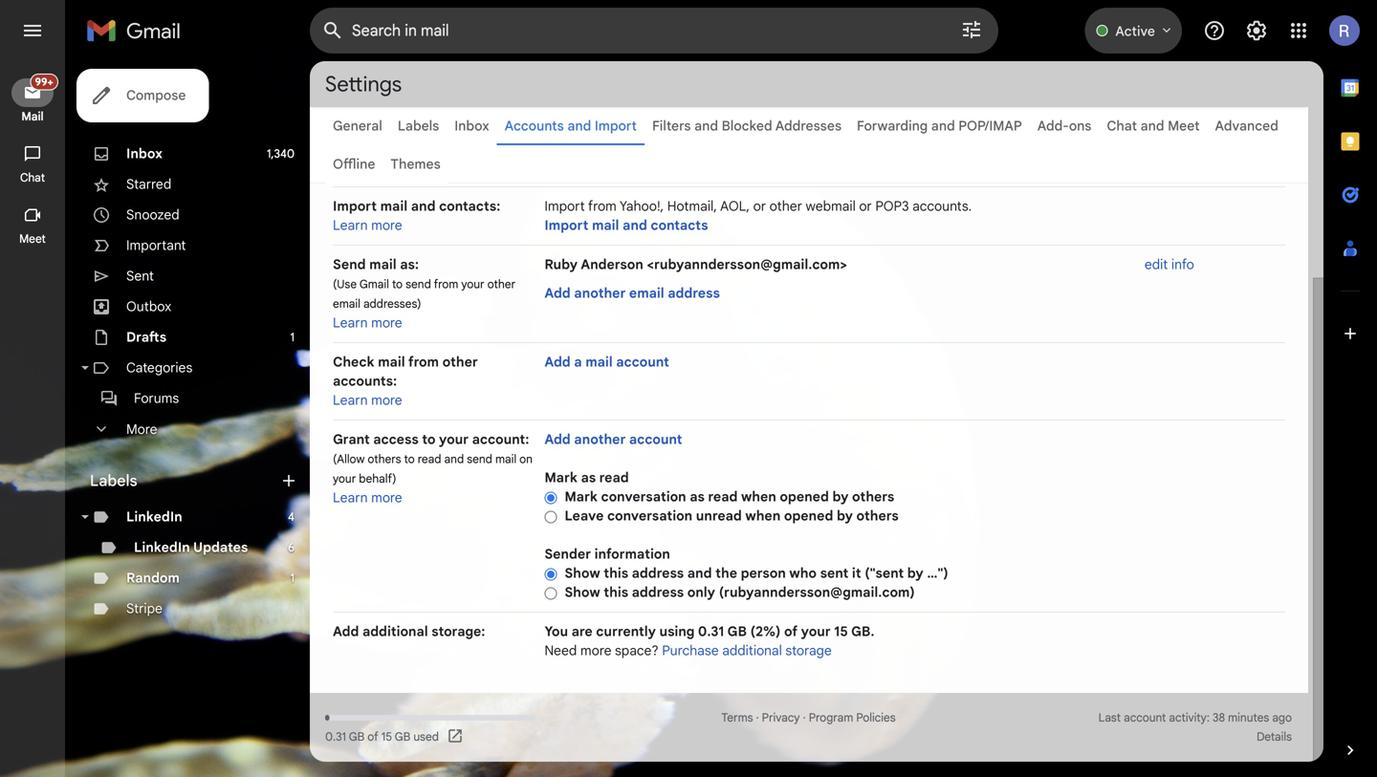 Task type: describe. For each thing, give the bounding box(es) containing it.
other inside send mail as: (use gmail to send from your other email addresses) learn more
[[487, 277, 516, 292]]

chat and meet
[[1107, 118, 1200, 134]]

more inside you are currently using 0.31 gb (2%) of your 15 gb. need more space? purchase additional storage
[[580, 643, 612, 659]]

you
[[545, 624, 568, 640]]

sent
[[820, 565, 849, 582]]

labels for labels heading
[[90, 472, 137, 491]]

1 vertical spatial read
[[599, 470, 629, 486]]

filters and blocked addresses link
[[652, 118, 842, 134]]

other inside import from yahoo!, hotmail, aol, or other webmail or pop3 accounts. import mail and contacts
[[770, 198, 802, 215]]

1 vertical spatial account
[[629, 431, 682, 448]]

add-
[[1038, 118, 1069, 134]]

edit
[[1145, 256, 1168, 273]]

15 inside you are currently using 0.31 gb (2%) of your 15 gb. need more space? purchase additional storage
[[834, 624, 848, 640]]

tab list containing general
[[310, 107, 1308, 184]]

from inside import from yahoo!, hotmail, aol, or other webmail or pop3 accounts. import mail and contacts
[[588, 198, 617, 215]]

forums
[[134, 390, 179, 407]]

<rubyanndersson@gmail.com>
[[647, 256, 847, 273]]

add additional storage:
[[333, 624, 485, 640]]

linkedin updates link
[[134, 539, 248, 556]]

another for account
[[574, 431, 626, 448]]

4
[[288, 510, 295, 525]]

inbox for the leftmost inbox link
[[126, 145, 163, 162]]

gmail
[[360, 277, 389, 292]]

1 for drafts
[[290, 330, 295, 345]]

your left account:
[[439, 431, 469, 448]]

activity:
[[1169, 711, 1210, 725]]

labels heading
[[90, 472, 279, 491]]

2 horizontal spatial read
[[708, 489, 738, 505]]

your inside you are currently using 0.31 gb (2%) of your 15 gb. need more space? purchase additional storage
[[801, 624, 831, 640]]

important
[[126, 237, 186, 254]]

hotmail,
[[667, 198, 717, 215]]

categories
[[126, 360, 193, 376]]

4 learn more link from the top
[[333, 490, 402, 506]]

import inside tab list
[[595, 118, 637, 134]]

info
[[1172, 256, 1195, 273]]

support image
[[1203, 19, 1226, 42]]

and inside import mail and contacts: learn more
[[411, 198, 436, 215]]

using
[[660, 624, 695, 640]]

purchase additional storage link
[[662, 643, 832, 659]]

more
[[126, 421, 157, 438]]

minutes
[[1228, 711, 1269, 725]]

your down the (allow on the left of the page
[[333, 472, 356, 486]]

advanced
[[1215, 118, 1279, 134]]

send inside grant access to your account: (allow others to read and send mail on your behalf) learn more
[[467, 452, 492, 467]]

forwarding and pop/imap link
[[857, 118, 1022, 134]]

import from yahoo!, hotmail, aol, or other webmail or pop3 accounts. import mail and contacts
[[545, 198, 972, 234]]

ruby anderson <rubyanndersson@gmail.com>
[[545, 256, 847, 273]]

linkedin for linkedin link
[[126, 509, 182, 526]]

99+
[[35, 76, 54, 88]]

on
[[520, 452, 533, 467]]

accounts
[[505, 118, 564, 134]]

storage
[[786, 643, 832, 659]]

offline link
[[333, 156, 375, 173]]

mail
[[21, 110, 44, 124]]

38
[[1213, 711, 1225, 725]]

from inside check mail from other accounts: learn more
[[408, 354, 439, 371]]

filters
[[652, 118, 691, 134]]

navigation containing mail
[[0, 61, 67, 778]]

purchase
[[662, 643, 719, 659]]

more inside check mail from other accounts: learn more
[[371, 392, 402, 409]]

0 horizontal spatial as
[[581, 470, 596, 486]]

only
[[687, 584, 715, 601]]

chat for chat
[[20, 171, 45, 185]]

forwarding
[[857, 118, 928, 134]]

send
[[333, 256, 366, 273]]

program policies link
[[809, 711, 896, 725]]

add another email address
[[545, 285, 720, 302]]

terms
[[722, 711, 753, 725]]

gb.
[[851, 624, 875, 640]]

others for by
[[857, 508, 899, 525]]

1 vertical spatial others
[[852, 489, 895, 505]]

meet inside tab list
[[1168, 118, 1200, 134]]

grant
[[333, 431, 370, 448]]

aol,
[[720, 198, 750, 215]]

updates
[[193, 539, 248, 556]]

terms link
[[722, 711, 753, 725]]

mark as read
[[545, 470, 629, 486]]

gmail image
[[86, 11, 190, 50]]

learn inside send mail as: (use gmail to send from your other email addresses) learn more
[[333, 315, 368, 331]]

more inside grant access to your account: (allow others to read and send mail on your behalf) learn more
[[371, 490, 402, 506]]

it
[[852, 565, 861, 582]]

2 · from the left
[[803, 711, 806, 725]]

this for show this address only (rubyanndersson@gmail.com)
[[604, 584, 628, 601]]

webmail
[[806, 198, 856, 215]]

stripe
[[126, 601, 162, 617]]

1 horizontal spatial as
[[690, 489, 705, 505]]

filters and blocked addresses
[[652, 118, 842, 134]]

person
[[741, 565, 786, 582]]

drafts link
[[126, 329, 167, 346]]

1 vertical spatial opened
[[784, 508, 833, 525]]

conversation for mark
[[601, 489, 686, 505]]

compose button
[[77, 69, 209, 122]]

1 vertical spatial to
[[422, 431, 436, 448]]

other inside check mail from other accounts: learn more
[[442, 354, 478, 371]]

0 vertical spatial by
[[833, 489, 849, 505]]

show for show this address and the person who sent it ("sent by …")
[[565, 565, 600, 582]]

1 vertical spatial when
[[745, 508, 781, 525]]

account inside last account activity: 38 minutes ago details
[[1124, 711, 1166, 725]]

2 vertical spatial to
[[404, 452, 415, 467]]

ruby
[[545, 256, 578, 273]]

0 vertical spatial opened
[[780, 489, 829, 505]]

mark conversation as read when opened by others
[[565, 489, 895, 505]]

2 vertical spatial by
[[907, 565, 924, 582]]

check mail from other accounts: learn more
[[333, 354, 478, 409]]

and right filters
[[694, 118, 718, 134]]

from inside send mail as: (use gmail to send from your other email addresses) learn more
[[434, 277, 458, 292]]

send mail as: (use gmail to send from your other email addresses) learn more
[[333, 256, 516, 331]]

forums link
[[134, 390, 179, 407]]

learn inside check mail from other accounts: learn more
[[333, 392, 368, 409]]

footer containing terms
[[310, 709, 1308, 747]]

Mark conversation as read when opened by others radio
[[545, 491, 557, 505]]

and inside grant access to your account: (allow others to read and send mail on your behalf) learn more
[[444, 452, 464, 467]]

program
[[809, 711, 853, 725]]

space?
[[615, 643, 659, 659]]

conversation for leave
[[607, 508, 693, 525]]

addresses)
[[363, 297, 421, 311]]

settings image
[[1245, 19, 1268, 42]]

1 vertical spatial by
[[837, 508, 853, 525]]

add a mail account
[[545, 354, 669, 371]]

anderson
[[581, 256, 644, 273]]

sent
[[126, 268, 154, 285]]

leave
[[565, 508, 604, 525]]

(2%)
[[750, 624, 781, 640]]

privacy
[[762, 711, 800, 725]]

yahoo!,
[[620, 198, 664, 215]]

mark for mark conversation as read when opened by others
[[565, 489, 598, 505]]

important link
[[126, 237, 186, 254]]

edit info link
[[1145, 256, 1195, 273]]

to inside send mail as: (use gmail to send from your other email addresses) learn more
[[392, 277, 403, 292]]

more button
[[77, 414, 306, 445]]

and right ons at the right
[[1141, 118, 1165, 134]]

snoozed
[[126, 207, 180, 223]]

1 horizontal spatial gb
[[395, 730, 411, 745]]

starred link
[[126, 176, 171, 193]]

account:
[[472, 431, 529, 448]]

your inside send mail as: (use gmail to send from your other email addresses) learn more
[[461, 277, 485, 292]]

sent link
[[126, 268, 154, 285]]



Task type: vqa. For each thing, say whether or not it's contained in the screenshot.
'button' associated with Hide "Send & Archive" button in reply
no



Task type: locate. For each thing, give the bounding box(es) containing it.
other down send mail as: (use gmail to send from your other email addresses) learn more
[[442, 354, 478, 371]]

mark up the mark conversation as read when opened by others option
[[545, 470, 578, 486]]

1 horizontal spatial to
[[404, 452, 415, 467]]

1 vertical spatial mark
[[565, 489, 598, 505]]

0 vertical spatial read
[[418, 452, 441, 467]]

linkedin down labels heading
[[126, 509, 182, 526]]

address left only
[[632, 584, 684, 601]]

2 1 from the top
[[290, 571, 295, 586]]

and down themes "link"
[[411, 198, 436, 215]]

terms · privacy · program policies
[[722, 711, 896, 725]]

0.31 up purchase
[[698, 624, 724, 640]]

0.31 inside footer
[[325, 730, 346, 745]]

linkedin for linkedin updates
[[134, 539, 190, 556]]

of inside footer
[[368, 730, 378, 745]]

0.31
[[698, 624, 724, 640], [325, 730, 346, 745]]

2 vertical spatial others
[[857, 508, 899, 525]]

1 horizontal spatial email
[[629, 285, 664, 302]]

last
[[1099, 711, 1121, 725]]

2 horizontal spatial gb
[[727, 624, 747, 640]]

of inside you are currently using 0.31 gb (2%) of your 15 gb. need more space? purchase additional storage
[[784, 624, 798, 640]]

Search in mail text field
[[352, 21, 907, 40]]

and down yahoo!,
[[623, 217, 647, 234]]

mail up accounts:
[[378, 354, 405, 371]]

inbox link
[[455, 118, 489, 134], [126, 145, 163, 162]]

import inside import mail and contacts: learn more
[[333, 198, 377, 215]]

1 vertical spatial as
[[690, 489, 705, 505]]

gb
[[727, 624, 747, 640], [349, 730, 365, 745], [395, 730, 411, 745]]

need
[[545, 643, 577, 659]]

2 vertical spatial other
[[442, 354, 478, 371]]

stripe link
[[126, 601, 162, 617]]

more
[[371, 217, 402, 234], [371, 315, 402, 331], [371, 392, 402, 409], [371, 490, 402, 506], [580, 643, 612, 659]]

1 horizontal spatial of
[[784, 624, 798, 640]]

1 learn more link from the top
[[333, 217, 402, 234]]

learn down behalf)
[[333, 490, 368, 506]]

0 vertical spatial additional
[[362, 624, 428, 640]]

1 horizontal spatial ·
[[803, 711, 806, 725]]

inbox for topmost inbox link
[[455, 118, 489, 134]]

pop/imap
[[959, 118, 1022, 134]]

0 vertical spatial another
[[574, 285, 626, 302]]

of
[[784, 624, 798, 640], [368, 730, 378, 745]]

starred
[[126, 176, 171, 193]]

4 learn from the top
[[333, 490, 368, 506]]

· right terms link
[[756, 711, 759, 725]]

1 vertical spatial chat
[[20, 171, 45, 185]]

import mail and contacts: learn more
[[333, 198, 500, 234]]

last account activity: 38 minutes ago details
[[1099, 711, 1292, 745]]

labels up linkedin link
[[90, 472, 137, 491]]

mail inside grant access to your account: (allow others to read and send mail on your behalf) learn more
[[495, 452, 517, 467]]

1 vertical spatial inbox link
[[126, 145, 163, 162]]

account right a
[[616, 354, 669, 371]]

information
[[595, 546, 670, 563]]

1 1 from the top
[[290, 330, 295, 345]]

or right aol,
[[753, 198, 766, 215]]

learn
[[333, 217, 368, 234], [333, 315, 368, 331], [333, 392, 368, 409], [333, 490, 368, 506]]

as up 'unread'
[[690, 489, 705, 505]]

Show this address only (rubyanndersson@gmail.com) radio
[[545, 587, 557, 601]]

15 left gb.
[[834, 624, 848, 640]]

address down ruby anderson <rubyanndersson@gmail.com> in the top of the page
[[668, 285, 720, 302]]

1 horizontal spatial additional
[[722, 643, 782, 659]]

1 horizontal spatial labels
[[398, 118, 439, 134]]

1 horizontal spatial tab list
[[1324, 61, 1377, 709]]

1 vertical spatial 0.31
[[325, 730, 346, 745]]

0 vertical spatial mark
[[545, 470, 578, 486]]

mail inside import mail and contacts: learn more
[[380, 198, 408, 215]]

conversation
[[601, 489, 686, 505], [607, 508, 693, 525]]

drafts
[[126, 329, 167, 346]]

navigation
[[0, 61, 67, 778]]

0.31 inside you are currently using 0.31 gb (2%) of your 15 gb. need more space? purchase additional storage
[[698, 624, 724, 640]]

offline
[[333, 156, 375, 173]]

when down mark conversation as read when opened by others
[[745, 508, 781, 525]]

inbox link right labels link on the left top of page
[[455, 118, 489, 134]]

unread
[[696, 508, 742, 525]]

0 vertical spatial inbox link
[[455, 118, 489, 134]]

2 show from the top
[[565, 584, 600, 601]]

1 vertical spatial other
[[487, 277, 516, 292]]

additional inside you are currently using 0.31 gb (2%) of your 15 gb. need more space? purchase additional storage
[[722, 643, 782, 659]]

learn down (use
[[333, 315, 368, 331]]

15 left used
[[381, 730, 392, 745]]

linkedin down linkedin link
[[134, 539, 190, 556]]

opened up who
[[784, 508, 833, 525]]

general
[[333, 118, 382, 134]]

1 or from the left
[[753, 198, 766, 215]]

0 horizontal spatial to
[[392, 277, 403, 292]]

meet down chat heading
[[19, 232, 46, 246]]

more down behalf)
[[371, 490, 402, 506]]

others for (allow
[[368, 452, 401, 467]]

learn more link up 'send' at the left top of page
[[333, 217, 402, 234]]

mail left on at the left bottom of page
[[495, 452, 517, 467]]

0 horizontal spatial or
[[753, 198, 766, 215]]

3 learn from the top
[[333, 392, 368, 409]]

2 vertical spatial read
[[708, 489, 738, 505]]

others inside grant access to your account: (allow others to read and send mail on your behalf) learn more
[[368, 452, 401, 467]]

to up the addresses)
[[392, 277, 403, 292]]

opened up leave conversation unread when opened by others
[[780, 489, 829, 505]]

more down are
[[580, 643, 612, 659]]

0.31 gb of 15 gb used
[[325, 730, 439, 745]]

0 vertical spatial when
[[741, 489, 776, 505]]

mail inside send mail as: (use gmail to send from your other email addresses) learn more
[[369, 256, 397, 273]]

0 horizontal spatial 0.31
[[325, 730, 346, 745]]

behalf)
[[359, 472, 396, 486]]

and up only
[[687, 565, 712, 582]]

1 vertical spatial 1
[[290, 571, 295, 586]]

read down add another account
[[599, 470, 629, 486]]

0 vertical spatial linkedin
[[126, 509, 182, 526]]

send inside send mail as: (use gmail to send from your other email addresses) learn more
[[406, 277, 431, 292]]

1 this from the top
[[604, 565, 628, 582]]

to down access on the left bottom
[[404, 452, 415, 467]]

or
[[753, 198, 766, 215], [859, 198, 872, 215]]

additional down (2%)
[[722, 643, 782, 659]]

1 show from the top
[[565, 565, 600, 582]]

1 vertical spatial labels
[[90, 472, 137, 491]]

address for and
[[632, 565, 684, 582]]

account down the add a mail account
[[629, 431, 682, 448]]

read up 'unread'
[[708, 489, 738, 505]]

15 inside footer
[[381, 730, 392, 745]]

are
[[572, 624, 593, 640]]

learn more link down the addresses)
[[333, 315, 402, 331]]

chat and meet link
[[1107, 118, 1200, 134]]

Leave conversation unread when opened by others radio
[[545, 510, 557, 524]]

follow link to manage storage image
[[447, 728, 466, 747]]

your up storage
[[801, 624, 831, 640]]

1 vertical spatial of
[[368, 730, 378, 745]]

mail right a
[[586, 354, 613, 371]]

0 horizontal spatial 15
[[381, 730, 392, 745]]

1 for random
[[290, 571, 295, 586]]

0 vertical spatial send
[[406, 277, 431, 292]]

show right "show this address only (rubyanndersson@gmail.com)" radio in the left of the page
[[565, 584, 600, 601]]

0 vertical spatial conversation
[[601, 489, 686, 505]]

random link
[[126, 570, 180, 587]]

0 vertical spatial 0.31
[[698, 624, 724, 640]]

account right last
[[1124, 711, 1166, 725]]

1 horizontal spatial send
[[467, 452, 492, 467]]

Search in mail search field
[[310, 8, 999, 54]]

0 horizontal spatial gb
[[349, 730, 365, 745]]

1,340
[[267, 147, 295, 161]]

search in mail image
[[316, 13, 350, 48]]

add a mail account link
[[545, 354, 669, 371]]

0 vertical spatial address
[[668, 285, 720, 302]]

2 another from the top
[[574, 431, 626, 448]]

advanced search options image
[[953, 11, 991, 49]]

chat
[[1107, 118, 1137, 134], [20, 171, 45, 185]]

0 horizontal spatial chat
[[20, 171, 45, 185]]

chat for chat and meet
[[1107, 118, 1137, 134]]

your down contacts:
[[461, 277, 485, 292]]

inbox link up starred link
[[126, 145, 163, 162]]

details link
[[1257, 730, 1292, 745]]

0.31 left used
[[325, 730, 346, 745]]

more down accounts:
[[371, 392, 402, 409]]

details
[[1257, 730, 1292, 745]]

address down information
[[632, 565, 684, 582]]

and inside import from yahoo!, hotmail, aol, or other webmail or pop3 accounts. import mail and contacts
[[623, 217, 647, 234]]

labels up themes "link"
[[398, 118, 439, 134]]

1 vertical spatial inbox
[[126, 145, 163, 162]]

from down the addresses)
[[408, 354, 439, 371]]

chat heading
[[0, 170, 65, 186]]

currently
[[596, 624, 656, 640]]

mail
[[380, 198, 408, 215], [592, 217, 619, 234], [369, 256, 397, 273], [378, 354, 405, 371], [586, 354, 613, 371], [495, 452, 517, 467]]

mail inside check mail from other accounts: learn more
[[378, 354, 405, 371]]

when up leave conversation unread when opened by others
[[741, 489, 776, 505]]

pop3
[[875, 198, 909, 215]]

0 vertical spatial others
[[368, 452, 401, 467]]

0 horizontal spatial inbox
[[126, 145, 163, 162]]

tab list
[[1324, 61, 1377, 709], [310, 107, 1308, 184]]

1 vertical spatial additional
[[722, 643, 782, 659]]

other down contacts:
[[487, 277, 516, 292]]

6
[[288, 541, 295, 555]]

meet inside heading
[[19, 232, 46, 246]]

add for add another email address
[[545, 285, 571, 302]]

0 vertical spatial 1
[[290, 330, 295, 345]]

0 horizontal spatial send
[[406, 277, 431, 292]]

0 vertical spatial show
[[565, 565, 600, 582]]

1 vertical spatial show
[[565, 584, 600, 601]]

0 vertical spatial chat
[[1107, 118, 1137, 134]]

2 or from the left
[[859, 198, 872, 215]]

1 vertical spatial send
[[467, 452, 492, 467]]

more inside send mail as: (use gmail to send from your other email addresses) learn more
[[371, 315, 402, 331]]

and right accounts
[[567, 118, 591, 134]]

add for add additional storage:
[[333, 624, 359, 640]]

1 horizontal spatial or
[[859, 198, 872, 215]]

email down (use
[[333, 297, 360, 311]]

1 vertical spatial 15
[[381, 730, 392, 745]]

show for show this address only (rubyanndersson@gmail.com)
[[565, 584, 600, 601]]

send down account:
[[467, 452, 492, 467]]

meet
[[1168, 118, 1200, 134], [19, 232, 46, 246]]

1 · from the left
[[756, 711, 759, 725]]

mail heading
[[0, 109, 65, 124]]

mail down themes "link"
[[380, 198, 408, 215]]

from up import mail and contacts link
[[588, 198, 617, 215]]

add another account link
[[545, 431, 682, 448]]

1 learn from the top
[[333, 217, 368, 234]]

email inside send mail as: (use gmail to send from your other email addresses) learn more
[[333, 297, 360, 311]]

2 vertical spatial address
[[632, 584, 684, 601]]

inbox up starred link
[[126, 145, 163, 162]]

learn more link
[[333, 217, 402, 234], [333, 315, 402, 331], [333, 392, 402, 409], [333, 490, 402, 506]]

0 horizontal spatial inbox link
[[126, 145, 163, 162]]

send down as:
[[406, 277, 431, 292]]

used
[[414, 730, 439, 745]]

read down access on the left bottom
[[418, 452, 441, 467]]

others
[[368, 452, 401, 467], [852, 489, 895, 505], [857, 508, 899, 525]]

accounts.
[[913, 198, 972, 215]]

("sent
[[865, 565, 904, 582]]

linkedin
[[126, 509, 182, 526], [134, 539, 190, 556]]

0 vertical spatial of
[[784, 624, 798, 640]]

inbox
[[455, 118, 489, 134], [126, 145, 163, 162]]

mark up leave
[[565, 489, 598, 505]]

1 vertical spatial another
[[574, 431, 626, 448]]

meet left advanced link
[[1168, 118, 1200, 134]]

2 vertical spatial from
[[408, 354, 439, 371]]

0 horizontal spatial tab list
[[310, 107, 1308, 184]]

· right privacy
[[803, 711, 806, 725]]

mail up gmail
[[369, 256, 397, 273]]

1 horizontal spatial meet
[[1168, 118, 1200, 134]]

labels for labels link on the left top of page
[[398, 118, 439, 134]]

inbox inside tab list
[[455, 118, 489, 134]]

learn more link down behalf)
[[333, 490, 402, 506]]

chat right ons at the right
[[1107, 118, 1137, 134]]

as up leave
[[581, 470, 596, 486]]

0 vertical spatial account
[[616, 354, 669, 371]]

1
[[290, 330, 295, 345], [290, 571, 295, 586]]

0 horizontal spatial email
[[333, 297, 360, 311]]

0 vertical spatial labels
[[398, 118, 439, 134]]

show down sender
[[565, 565, 600, 582]]

0 horizontal spatial meet
[[19, 232, 46, 246]]

0 horizontal spatial labels
[[90, 472, 137, 491]]

read
[[418, 452, 441, 467], [599, 470, 629, 486], [708, 489, 738, 505]]

0 horizontal spatial read
[[418, 452, 441, 467]]

inbox right labels link on the left top of page
[[455, 118, 489, 134]]

to right access on the left bottom
[[422, 431, 436, 448]]

footer
[[310, 709, 1308, 747]]

gb inside you are currently using 0.31 gb (2%) of your 15 gb. need more space? purchase additional storage
[[727, 624, 747, 640]]

1 horizontal spatial 15
[[834, 624, 848, 640]]

another
[[574, 285, 626, 302], [574, 431, 626, 448]]

1 horizontal spatial inbox link
[[455, 118, 489, 134]]

0 vertical spatial 15
[[834, 624, 848, 640]]

ago
[[1272, 711, 1292, 725]]

forwarding and pop/imap
[[857, 118, 1022, 134]]

of left used
[[368, 730, 378, 745]]

you are currently using 0.31 gb (2%) of your 15 gb. need more space? purchase additional storage
[[545, 624, 875, 659]]

1 horizontal spatial inbox
[[455, 118, 489, 134]]

2 learn from the top
[[333, 315, 368, 331]]

this for show this address and the person who sent it ("sent by …")
[[604, 565, 628, 582]]

learn inside grant access to your account: (allow others to read and send mail on your behalf) learn more
[[333, 490, 368, 506]]

categories link
[[126, 360, 193, 376]]

additional
[[362, 624, 428, 640], [722, 643, 782, 659]]

or left pop3
[[859, 198, 872, 215]]

3 learn more link from the top
[[333, 392, 402, 409]]

add for add another account
[[545, 431, 571, 448]]

meet heading
[[0, 231, 65, 247]]

another up mark as read
[[574, 431, 626, 448]]

additional left storage:
[[362, 624, 428, 640]]

0 horizontal spatial other
[[442, 354, 478, 371]]

as:
[[400, 256, 419, 273]]

mail inside import from yahoo!, hotmail, aol, or other webmail or pop3 accounts. import mail and contacts
[[592, 217, 619, 234]]

1 horizontal spatial other
[[487, 277, 516, 292]]

more inside import mail and contacts: learn more
[[371, 217, 402, 234]]

more up as:
[[371, 217, 402, 234]]

Show this address and the person who sent it ("sent by …") radio
[[545, 567, 557, 582]]

0 vertical spatial to
[[392, 277, 403, 292]]

0 vertical spatial inbox
[[455, 118, 489, 134]]

access
[[373, 431, 419, 448]]

learn inside import mail and contacts: learn more
[[333, 217, 368, 234]]

1 vertical spatial conversation
[[607, 508, 693, 525]]

2 learn more link from the top
[[333, 315, 402, 331]]

0 vertical spatial from
[[588, 198, 617, 215]]

show this address and the person who sent it ("sent by …")
[[565, 565, 949, 582]]

more down the addresses)
[[371, 315, 402, 331]]

0 vertical spatial as
[[581, 470, 596, 486]]

storage:
[[432, 624, 485, 640]]

from right gmail
[[434, 277, 458, 292]]

mark for mark as read
[[545, 470, 578, 486]]

0 horizontal spatial additional
[[362, 624, 428, 640]]

1 another from the top
[[574, 285, 626, 302]]

the
[[716, 565, 737, 582]]

0 vertical spatial this
[[604, 565, 628, 582]]

add for add a mail account
[[545, 354, 571, 371]]

and
[[567, 118, 591, 134], [694, 118, 718, 134], [931, 118, 955, 134], [1141, 118, 1165, 134], [411, 198, 436, 215], [623, 217, 647, 234], [444, 452, 464, 467], [687, 565, 712, 582]]

address for only
[[632, 584, 684, 601]]

1 horizontal spatial 0.31
[[698, 624, 724, 640]]

and left on at the left bottom of page
[[444, 452, 464, 467]]

email down "anderson"
[[629, 285, 664, 302]]

0 vertical spatial meet
[[1168, 118, 1200, 134]]

1 vertical spatial linkedin
[[134, 539, 190, 556]]

mail up "anderson"
[[592, 217, 619, 234]]

themes link
[[391, 156, 441, 173]]

read inside grant access to your account: (allow others to read and send mail on your behalf) learn more
[[418, 452, 441, 467]]

blocked
[[722, 118, 772, 134]]

learn down accounts:
[[333, 392, 368, 409]]

check
[[333, 354, 374, 371]]

chat down mail heading
[[20, 171, 45, 185]]

0 horizontal spatial of
[[368, 730, 378, 745]]

from
[[588, 198, 617, 215], [434, 277, 458, 292], [408, 354, 439, 371]]

another down "anderson"
[[574, 285, 626, 302]]

another for email
[[574, 285, 626, 302]]

contacts
[[651, 217, 708, 234]]

show this address only (rubyanndersson@gmail.com)
[[565, 584, 915, 601]]

by
[[833, 489, 849, 505], [837, 508, 853, 525], [907, 565, 924, 582]]

2 this from the top
[[604, 584, 628, 601]]

learn more link down accounts:
[[333, 392, 402, 409]]

1 vertical spatial from
[[434, 277, 458, 292]]

themes
[[391, 156, 441, 173]]

settings
[[325, 71, 402, 98]]

·
[[756, 711, 759, 725], [803, 711, 806, 725]]

ons
[[1069, 118, 1092, 134]]

add another email address link
[[545, 285, 720, 302]]

chat inside chat heading
[[20, 171, 45, 185]]

this
[[604, 565, 628, 582], [604, 584, 628, 601]]

1 vertical spatial address
[[632, 565, 684, 582]]

leave conversation unread when opened by others
[[565, 508, 899, 525]]

learn up 'send' at the left top of page
[[333, 217, 368, 234]]

main menu image
[[21, 19, 44, 42]]

1 vertical spatial this
[[604, 584, 628, 601]]

and left pop/imap
[[931, 118, 955, 134]]

of right (2%)
[[784, 624, 798, 640]]

1 vertical spatial meet
[[19, 232, 46, 246]]

other left webmail at the top
[[770, 198, 802, 215]]

random
[[126, 570, 180, 587]]

2 horizontal spatial to
[[422, 431, 436, 448]]

accounts:
[[333, 373, 397, 390]]

2 horizontal spatial other
[[770, 198, 802, 215]]

labels
[[398, 118, 439, 134], [90, 472, 137, 491]]



